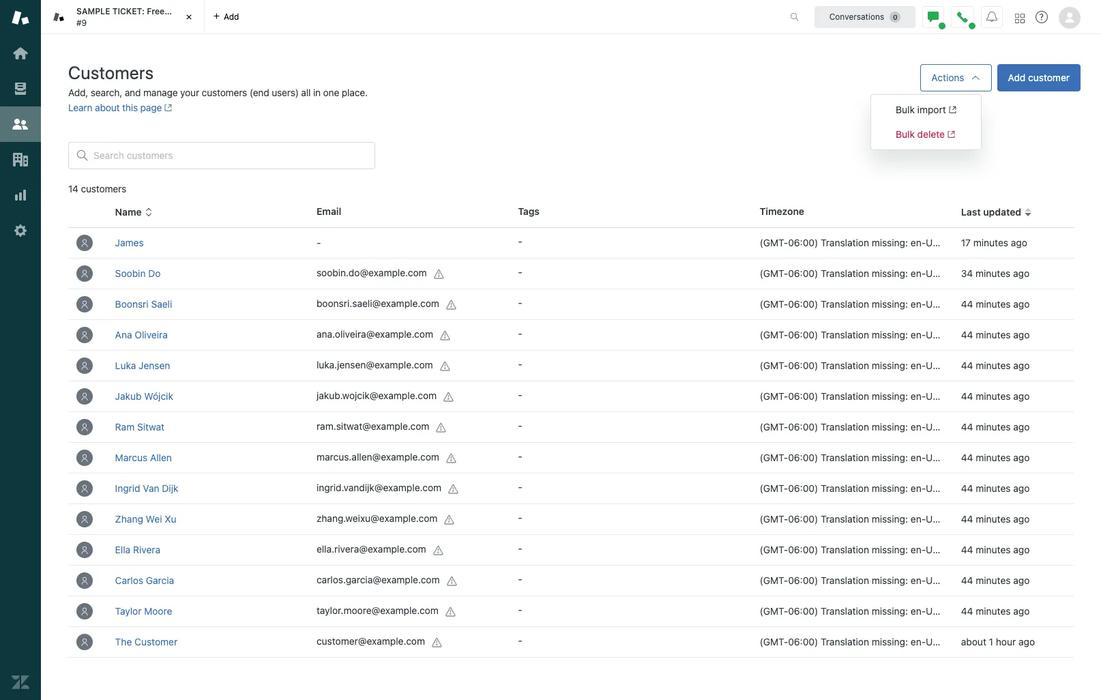 Task type: describe. For each thing, give the bounding box(es) containing it.
sample ticket: free repair #9
[[76, 6, 190, 28]]

us- for jakub.wojcik@example.com
[[926, 390, 944, 402]]

jakub wójcik link
[[115, 390, 173, 402]]

x- for customer@example.com
[[944, 636, 953, 648]]

bulk for bulk import
[[896, 104, 915, 115]]

- for ella.rivera@example.com
[[518, 543, 523, 554]]

get started image
[[12, 44, 29, 62]]

14
[[68, 183, 78, 195]]

minutes for zhang.weixu@example.com
[[976, 513, 1011, 525]]

ago for ingrid.vandijk@example.com
[[1014, 483, 1030, 494]]

unverified email image for jakub.wojcik@example.com
[[444, 392, 455, 403]]

moore
[[144, 605, 172, 617]]

06:00) for customer@example.com
[[789, 636, 819, 648]]

carlos
[[115, 575, 143, 586]]

luka jensen link
[[115, 360, 170, 371]]

manage
[[143, 87, 178, 98]]

1 en- from the top
[[911, 237, 926, 248]]

luka
[[115, 360, 136, 371]]

translation for boonsri.saeli@example.com
[[821, 298, 870, 310]]

delete
[[918, 128, 945, 140]]

customers inside customers add, search, and manage your customers (end users) all in one place.
[[202, 87, 247, 98]]

x- for ingrid.vandijk@example.com
[[944, 483, 953, 494]]

1 (gmt-06:00) translation missing: en-us-x-1.txt.timezone.america_chicago from the top
[[760, 237, 1092, 248]]

ingrid.vandijk@example.com
[[317, 482, 442, 494]]

- for luka.jensen@example.com
[[518, 358, 523, 370]]

missing: for ana.oliveira@example.com
[[872, 329, 909, 341]]

unverified email image for boonsri.saeli@example.com
[[446, 299, 457, 310]]

(gmt- for boonsri.saeli@example.com
[[760, 298, 789, 310]]

1.txt.timezone.america_chicago for marcus.allen@example.com
[[953, 452, 1092, 464]]

admin image
[[12, 222, 29, 240]]

unverified email image for ana.oliveira@example.com
[[440, 330, 451, 341]]

zendesk image
[[12, 674, 29, 692]]

us- for ingrid.vandijk@example.com
[[926, 483, 944, 494]]

en- for boonsri.saeli@example.com
[[911, 298, 926, 310]]

soobin do link
[[115, 268, 161, 279]]

taylor
[[115, 605, 142, 617]]

unverified email image for marcus.allen@example.com
[[446, 453, 457, 464]]

44 minutes ago for ana.oliveira@example.com
[[962, 329, 1030, 341]]

minutes for marcus.allen@example.com
[[976, 452, 1011, 464]]

reporting image
[[12, 186, 29, 204]]

1.txt.timezone.america_chicago for ana.oliveira@example.com
[[953, 329, 1092, 341]]

customers add, search, and manage your customers (end users) all in one place.
[[68, 62, 368, 98]]

ago for soobin.do@example.com
[[1014, 268, 1030, 279]]

ago for jakub.wojcik@example.com
[[1014, 390, 1030, 402]]

x- for carlos.garcia@example.com
[[944, 575, 953, 586]]

rivera
[[133, 544, 160, 556]]

marcus
[[115, 452, 148, 464]]

ago for boonsri.saeli@example.com
[[1014, 298, 1030, 310]]

ram sitwat
[[115, 421, 165, 433]]

minutes for soobin.do@example.com
[[976, 268, 1011, 279]]

44 for luka.jensen@example.com
[[962, 360, 974, 371]]

- for soobin.do@example.com
[[518, 266, 523, 278]]

en- for carlos.garcia@example.com
[[911, 575, 926, 586]]

missing: for ram.sitwat@example.com
[[872, 421, 909, 433]]

ingrid van dijk link
[[115, 483, 178, 494]]

bulk delete
[[896, 128, 945, 140]]

customers image
[[12, 115, 29, 133]]

ago for marcus.allen@example.com
[[1014, 452, 1030, 464]]

marcus.allen@example.com
[[317, 451, 440, 463]]

import
[[918, 104, 947, 115]]

1.txt.timezone.america_chicago for zhang.weixu@example.com
[[953, 513, 1092, 525]]

tags
[[518, 205, 540, 217]]

Search customers field
[[94, 149, 367, 162]]

en- for taylor.moore@example.com
[[911, 605, 926, 617]]

44 minutes ago for carlos.garcia@example.com
[[962, 575, 1030, 586]]

x- for taylor.moore@example.com
[[944, 605, 953, 617]]

(gmt- for ella.rivera@example.com
[[760, 544, 789, 556]]

x- for ella.rivera@example.com
[[944, 544, 953, 556]]

search,
[[91, 87, 122, 98]]

zhang.weixu@example.com
[[317, 513, 438, 524]]

translation for soobin.do@example.com
[[821, 268, 870, 279]]

marcus allen link
[[115, 452, 172, 464]]

(gmt- for marcus.allen@example.com
[[760, 452, 789, 464]]

actions
[[932, 72, 965, 83]]

translation for ram.sitwat@example.com
[[821, 421, 870, 433]]

ram sitwat link
[[115, 421, 165, 433]]

ram
[[115, 421, 135, 433]]

ticket:
[[112, 6, 145, 16]]

oliveira
[[135, 329, 168, 341]]

1.txt.timezone.america_chicago for ingrid.vandijk@example.com
[[953, 483, 1092, 494]]

missing: for taylor.moore@example.com
[[872, 605, 909, 617]]

ana oliveira link
[[115, 329, 168, 341]]

- for customer@example.com
[[518, 635, 523, 646]]

customer
[[135, 636, 178, 648]]

repair
[[167, 6, 190, 16]]

1.txt.timezone.america_chicago for soobin.do@example.com
[[953, 268, 1092, 279]]

taylor moore
[[115, 605, 172, 617]]

44 minutes ago for ingrid.vandijk@example.com
[[962, 483, 1030, 494]]

1 missing: from the top
[[872, 237, 909, 248]]

ago for carlos.garcia@example.com
[[1014, 575, 1030, 586]]

44 minutes ago for boonsri.saeli@example.com
[[962, 298, 1030, 310]]

1 translation from the top
[[821, 237, 870, 248]]

44 for marcus.allen@example.com
[[962, 452, 974, 464]]

zhang wei xu
[[115, 513, 176, 525]]

en- for zhang.weixu@example.com
[[911, 513, 926, 525]]

actions button
[[921, 64, 992, 91]]

ella
[[115, 544, 131, 556]]

bulk delete link
[[896, 128, 956, 140]]

(gmt- for taylor.moore@example.com
[[760, 605, 789, 617]]

us- for ram.sitwat@example.com
[[926, 421, 944, 433]]

missing: for ingrid.vandijk@example.com
[[872, 483, 909, 494]]

last updated button
[[962, 206, 1033, 219]]

missing: for customer@example.com
[[872, 636, 909, 648]]

1 1.txt.timezone.america_chicago from the top
[[953, 237, 1092, 248]]

close image
[[182, 10, 196, 24]]

ana
[[115, 329, 132, 341]]

us- for ana.oliveira@example.com
[[926, 329, 944, 341]]

timezone
[[760, 205, 805, 217]]

unverified email image for carlos.garcia@example.com
[[447, 576, 458, 587]]

add customer button
[[998, 64, 1081, 91]]

missing: for ella.rivera@example.com
[[872, 544, 909, 556]]

organizations image
[[12, 151, 29, 169]]

place.
[[342, 87, 368, 98]]

get help image
[[1036, 11, 1049, 23]]

ana oliveira
[[115, 329, 168, 341]]

boonsri saeli
[[115, 298, 172, 310]]

translation for carlos.garcia@example.com
[[821, 575, 870, 586]]

0 horizontal spatial customers
[[81, 183, 126, 195]]

us- for luka.jensen@example.com
[[926, 360, 944, 371]]

the customer link
[[115, 636, 178, 648]]

06:00) for taylor.moore@example.com
[[789, 605, 819, 617]]

main element
[[0, 0, 41, 700]]

last updated
[[962, 206, 1022, 218]]

free
[[147, 6, 165, 16]]

1 06:00) from the top
[[789, 237, 819, 248]]

(opens in a new tab) image for learn about this page
[[162, 104, 172, 112]]

page
[[140, 102, 162, 113]]

add button
[[205, 0, 247, 33]]

and
[[125, 87, 141, 98]]

(gmt-06:00) translation missing: en-us-x-1.txt.timezone.america_chicago for boonsri.saeli@example.com
[[760, 298, 1092, 310]]

james link
[[115, 237, 144, 248]]

tabs tab list
[[41, 0, 776, 34]]

customers
[[68, 62, 154, 83]]

en- for ram.sitwat@example.com
[[911, 421, 926, 433]]

44 minutes ago for zhang.weixu@example.com
[[962, 513, 1030, 525]]

1 us- from the top
[[926, 237, 944, 248]]

zendesk support image
[[12, 9, 29, 27]]

taylor moore link
[[115, 605, 172, 617]]

translation for zhang.weixu@example.com
[[821, 513, 870, 525]]

conversations button
[[815, 6, 916, 28]]

x- for ram.sitwat@example.com
[[944, 421, 953, 433]]

44 for carlos.garcia@example.com
[[962, 575, 974, 586]]

in
[[313, 87, 321, 98]]

x- for soobin.do@example.com
[[944, 268, 953, 279]]

en- for luka.jensen@example.com
[[911, 360, 926, 371]]

en- for ingrid.vandijk@example.com
[[911, 483, 926, 494]]

44 for ella.rivera@example.com
[[962, 544, 974, 556]]

do
[[148, 268, 161, 279]]

saeli
[[151, 298, 172, 310]]

boonsri.saeli@example.com
[[317, 298, 440, 309]]

1.txt.timezone.america_chicago for luka.jensen@example.com
[[953, 360, 1092, 371]]

zhang wei xu link
[[115, 513, 176, 525]]

34 minutes ago
[[962, 268, 1030, 279]]

x- for marcus.allen@example.com
[[944, 452, 953, 464]]

james
[[115, 237, 144, 248]]

zhang
[[115, 513, 143, 525]]

the
[[115, 636, 132, 648]]

updated
[[984, 206, 1022, 218]]

06:00) for soobin.do@example.com
[[789, 268, 819, 279]]

carlos.garcia@example.com
[[317, 574, 440, 586]]

sample
[[76, 6, 110, 16]]

44 for zhang.weixu@example.com
[[962, 513, 974, 525]]

1.txt.timezone.america_chicago for ram.sitwat@example.com
[[953, 421, 1092, 433]]

bulk import link
[[896, 104, 957, 115]]

views image
[[12, 80, 29, 98]]

unverified email image for taylor.moore@example.com
[[446, 607, 457, 618]]



Task type: locate. For each thing, give the bounding box(es) containing it.
(opens in a new tab) image
[[162, 104, 172, 112], [945, 131, 956, 139]]

13 06:00) from the top
[[789, 605, 819, 617]]

taylor.moore@example.com
[[317, 605, 439, 617]]

last
[[962, 206, 981, 218]]

10 06:00) from the top
[[789, 513, 819, 525]]

1 (gmt- from the top
[[760, 237, 789, 248]]

your
[[180, 87, 199, 98]]

2 us- from the top
[[926, 268, 944, 279]]

8 x- from the top
[[944, 452, 953, 464]]

minutes
[[974, 237, 1009, 248], [976, 268, 1011, 279], [976, 298, 1011, 310], [976, 329, 1011, 341], [976, 360, 1011, 371], [976, 390, 1011, 402], [976, 421, 1011, 433], [976, 452, 1011, 464], [976, 483, 1011, 494], [976, 513, 1011, 525], [976, 544, 1011, 556], [976, 575, 1011, 586], [976, 605, 1011, 617]]

(opens in a new tab) image for bulk delete
[[945, 131, 956, 139]]

unverified email image for ram.sitwat@example.com
[[437, 422, 447, 433]]

translation for ana.oliveira@example.com
[[821, 329, 870, 341]]

missing: for zhang.weixu@example.com
[[872, 513, 909, 525]]

translation for ingrid.vandijk@example.com
[[821, 483, 870, 494]]

06:00) for ella.rivera@example.com
[[789, 544, 819, 556]]

10 us- from the top
[[926, 513, 944, 525]]

8 (gmt- from the top
[[760, 452, 789, 464]]

0 vertical spatial (opens in a new tab) image
[[162, 104, 172, 112]]

(opens in a new tab) image inside learn about this page link
[[162, 104, 172, 112]]

4 missing: from the top
[[872, 329, 909, 341]]

7 en- from the top
[[911, 421, 926, 433]]

3 1.txt.timezone.america_chicago from the top
[[953, 298, 1092, 310]]

button displays agent's chat status as online. image
[[928, 11, 939, 22]]

bulk left import
[[896, 104, 915, 115]]

minutes for luka.jensen@example.com
[[976, 360, 1011, 371]]

about down search,
[[95, 102, 120, 113]]

14 1.txt.timezone.america_chicago from the top
[[953, 636, 1092, 648]]

garcia
[[146, 575, 174, 586]]

10 x- from the top
[[944, 513, 953, 525]]

44 minutes ago for ram.sitwat@example.com
[[962, 421, 1030, 433]]

van
[[143, 483, 159, 494]]

1 vertical spatial customers
[[81, 183, 126, 195]]

tab
[[41, 0, 205, 34]]

12 1.txt.timezone.america_chicago from the top
[[953, 575, 1092, 586]]

soobin.do@example.com
[[317, 267, 427, 279]]

1 bulk from the top
[[896, 104, 915, 115]]

2 missing: from the top
[[872, 268, 909, 279]]

12 en- from the top
[[911, 575, 926, 586]]

allen
[[150, 452, 172, 464]]

ingrid
[[115, 483, 140, 494]]

unverified email image for ingrid.vandijk@example.com
[[449, 484, 460, 495]]

12 translation from the top
[[821, 575, 870, 586]]

9 (gmt- from the top
[[760, 483, 789, 494]]

5 en- from the top
[[911, 360, 926, 371]]

06:00) for marcus.allen@example.com
[[789, 452, 819, 464]]

ingrid van dijk
[[115, 483, 178, 494]]

0 vertical spatial about
[[95, 102, 120, 113]]

(gmt-06:00) translation missing: en-us-x-1.txt.timezone.america_chicago for zhang.weixu@example.com
[[760, 513, 1092, 525]]

us- for taylor.moore@example.com
[[926, 605, 944, 617]]

about
[[95, 102, 120, 113], [962, 636, 987, 648]]

14 translation from the top
[[821, 636, 870, 648]]

learn
[[68, 102, 92, 113]]

(gmt-
[[760, 237, 789, 248], [760, 268, 789, 279], [760, 298, 789, 310], [760, 329, 789, 341], [760, 360, 789, 371], [760, 390, 789, 402], [760, 421, 789, 433], [760, 452, 789, 464], [760, 483, 789, 494], [760, 513, 789, 525], [760, 544, 789, 556], [760, 575, 789, 586], [760, 605, 789, 617], [760, 636, 789, 648]]

6 translation from the top
[[821, 390, 870, 402]]

the customer
[[115, 636, 178, 648]]

menu containing bulk import
[[871, 94, 982, 150]]

customers right your on the top of page
[[202, 87, 247, 98]]

06:00) for ana.oliveira@example.com
[[789, 329, 819, 341]]

2 x- from the top
[[944, 268, 953, 279]]

unverified email image
[[434, 269, 445, 280], [444, 392, 455, 403], [437, 422, 447, 433], [433, 545, 444, 556], [447, 576, 458, 587], [446, 607, 457, 618]]

5 (gmt- from the top
[[760, 360, 789, 371]]

about left 1 at right
[[962, 636, 987, 648]]

8 us- from the top
[[926, 452, 944, 464]]

(gmt-06:00) translation missing: en-us-x-1.txt.timezone.america_chicago for ingrid.vandijk@example.com
[[760, 483, 1092, 494]]

sitwat
[[137, 421, 165, 433]]

5 translation from the top
[[821, 360, 870, 371]]

6 us- from the top
[[926, 390, 944, 402]]

tab containing sample ticket: free repair
[[41, 0, 205, 34]]

- for boonsri.saeli@example.com
[[518, 297, 523, 309]]

7 06:00) from the top
[[789, 421, 819, 433]]

0 vertical spatial customers
[[202, 87, 247, 98]]

7 translation from the top
[[821, 421, 870, 433]]

jakub
[[115, 390, 142, 402]]

(gmt- for customer@example.com
[[760, 636, 789, 648]]

jensen
[[139, 360, 170, 371]]

11 en- from the top
[[911, 544, 926, 556]]

3 (gmt-06:00) translation missing: en-us-x-1.txt.timezone.america_chicago from the top
[[760, 298, 1092, 310]]

11 x- from the top
[[944, 544, 953, 556]]

1.txt.timezone.america_chicago for ella.rivera@example.com
[[953, 544, 1092, 556]]

(gmt- for jakub.wojcik@example.com
[[760, 390, 789, 402]]

this
[[122, 102, 138, 113]]

translation for luka.jensen@example.com
[[821, 360, 870, 371]]

17
[[962, 237, 971, 248]]

1 vertical spatial (opens in a new tab) image
[[945, 131, 956, 139]]

11 44 from the top
[[962, 605, 974, 617]]

11 1.txt.timezone.america_chicago from the top
[[953, 544, 1092, 556]]

1 vertical spatial about
[[962, 636, 987, 648]]

ago
[[1012, 237, 1028, 248], [1014, 268, 1030, 279], [1014, 298, 1030, 310], [1014, 329, 1030, 341], [1014, 360, 1030, 371], [1014, 390, 1030, 402], [1014, 421, 1030, 433], [1014, 452, 1030, 464], [1014, 483, 1030, 494], [1014, 513, 1030, 525], [1014, 544, 1030, 556], [1014, 575, 1030, 586], [1014, 605, 1030, 617], [1019, 636, 1036, 648]]

6 (gmt- from the top
[[760, 390, 789, 402]]

10 translation from the top
[[821, 513, 870, 525]]

(gmt- for soobin.do@example.com
[[760, 268, 789, 279]]

(opens in a new tab) image
[[947, 106, 957, 114]]

about 1 hour ago
[[962, 636, 1036, 648]]

(gmt-06:00) translation missing: en-us-x-1.txt.timezone.america_chicago for ana.oliveira@example.com
[[760, 329, 1092, 341]]

(gmt- for zhang.weixu@example.com
[[760, 513, 789, 525]]

(gmt- for ana.oliveira@example.com
[[760, 329, 789, 341]]

missing: for soobin.do@example.com
[[872, 268, 909, 279]]

1 horizontal spatial (opens in a new tab) image
[[945, 131, 956, 139]]

13 en- from the top
[[911, 605, 926, 617]]

11 translation from the top
[[821, 544, 870, 556]]

us-
[[926, 237, 944, 248], [926, 268, 944, 279], [926, 298, 944, 310], [926, 329, 944, 341], [926, 360, 944, 371], [926, 390, 944, 402], [926, 421, 944, 433], [926, 452, 944, 464], [926, 483, 944, 494], [926, 513, 944, 525], [926, 544, 944, 556], [926, 575, 944, 586], [926, 605, 944, 617], [926, 636, 944, 648]]

1.txt.timezone.america_chicago for carlos.garcia@example.com
[[953, 575, 1092, 586]]

13 x- from the top
[[944, 605, 953, 617]]

44 minutes ago for ella.rivera@example.com
[[962, 544, 1030, 556]]

bulk
[[896, 104, 915, 115], [896, 128, 915, 140]]

44 minutes ago
[[962, 298, 1030, 310], [962, 329, 1030, 341], [962, 360, 1030, 371], [962, 390, 1030, 402], [962, 421, 1030, 433], [962, 452, 1030, 464], [962, 483, 1030, 494], [962, 513, 1030, 525], [962, 544, 1030, 556], [962, 575, 1030, 586], [962, 605, 1030, 617]]

minutes for ana.oliveira@example.com
[[976, 329, 1011, 341]]

8 44 from the top
[[962, 513, 974, 525]]

bulk import
[[896, 104, 947, 115]]

us- for ella.rivera@example.com
[[926, 544, 944, 556]]

(gmt-06:00) translation missing: en-us-x-1.txt.timezone.america_chicago for customer@example.com
[[760, 636, 1092, 648]]

add
[[224, 11, 239, 22]]

ago for ella.rivera@example.com
[[1014, 544, 1030, 556]]

-
[[518, 236, 523, 247], [317, 237, 321, 248], [518, 266, 523, 278], [518, 297, 523, 309], [518, 328, 523, 339], [518, 358, 523, 370], [518, 389, 523, 401], [518, 420, 523, 431], [518, 451, 523, 462], [518, 481, 523, 493], [518, 512, 523, 524], [518, 543, 523, 554], [518, 573, 523, 585], [518, 604, 523, 616], [518, 635, 523, 646]]

1 horizontal spatial customers
[[202, 87, 247, 98]]

ana.oliveira@example.com
[[317, 329, 433, 340]]

9 translation from the top
[[821, 483, 870, 494]]

1 44 from the top
[[962, 298, 974, 310]]

(gmt-06:00) translation missing: en-us-x-1.txt.timezone.america_chicago for soobin.do@example.com
[[760, 268, 1092, 279]]

0 horizontal spatial about
[[95, 102, 120, 113]]

customers
[[202, 87, 247, 98], [81, 183, 126, 195]]

1.txt.timezone.america_chicago for customer@example.com
[[953, 636, 1092, 648]]

6 en- from the top
[[911, 390, 926, 402]]

8 (gmt-06:00) translation missing: en-us-x-1.txt.timezone.america_chicago from the top
[[760, 452, 1092, 464]]

x- for luka.jensen@example.com
[[944, 360, 953, 371]]

#9
[[76, 17, 87, 28]]

boonsri
[[115, 298, 149, 310]]

(opens in a new tab) image down (opens in a new tab) image
[[945, 131, 956, 139]]

add customer
[[1009, 72, 1070, 83]]

email
[[317, 205, 342, 217]]

12 x- from the top
[[944, 575, 953, 586]]

1 vertical spatial bulk
[[896, 128, 915, 140]]

44 minutes ago for jakub.wojcik@example.com
[[962, 390, 1030, 402]]

wójcik
[[144, 390, 173, 402]]

learn about this page
[[68, 102, 162, 113]]

1.txt.timezone.america_chicago
[[953, 237, 1092, 248], [953, 268, 1092, 279], [953, 298, 1092, 310], [953, 329, 1092, 341], [953, 360, 1092, 371], [953, 390, 1092, 402], [953, 421, 1092, 433], [953, 452, 1092, 464], [953, 483, 1092, 494], [953, 513, 1092, 525], [953, 544, 1092, 556], [953, 575, 1092, 586], [953, 605, 1092, 617], [953, 636, 1092, 648]]

en- for ella.rivera@example.com
[[911, 544, 926, 556]]

ago for zhang.weixu@example.com
[[1014, 513, 1030, 525]]

7 1.txt.timezone.america_chicago from the top
[[953, 421, 1092, 433]]

3 us- from the top
[[926, 298, 944, 310]]

boonsri saeli link
[[115, 298, 172, 310]]

zendesk products image
[[1016, 13, 1025, 23]]

14 missing: from the top
[[872, 636, 909, 648]]

(opens in a new tab) image down manage in the top left of the page
[[162, 104, 172, 112]]

44 for taylor.moore@example.com
[[962, 605, 974, 617]]

add,
[[68, 87, 88, 98]]

(gmt-06:00) translation missing: en-us-x-1.txt.timezone.america_chicago for luka.jensen@example.com
[[760, 360, 1092, 371]]

13 (gmt- from the top
[[760, 605, 789, 617]]

06:00) for boonsri.saeli@example.com
[[789, 298, 819, 310]]

unverified email image
[[446, 299, 457, 310], [440, 330, 451, 341], [440, 361, 451, 372], [446, 453, 457, 464], [449, 484, 460, 495], [445, 514, 456, 525], [432, 637, 443, 648]]

2 (gmt-06:00) translation missing: en-us-x-1.txt.timezone.america_chicago from the top
[[760, 268, 1092, 279]]

2 en- from the top
[[911, 268, 926, 279]]

translation for taylor.moore@example.com
[[821, 605, 870, 617]]

9 44 from the top
[[962, 544, 974, 556]]

bulk left the "delete"
[[896, 128, 915, 140]]

us- for soobin.do@example.com
[[926, 268, 944, 279]]

7 (gmt- from the top
[[760, 421, 789, 433]]

(opens in a new tab) image inside bulk delete link
[[945, 131, 956, 139]]

minutes for jakub.wojcik@example.com
[[976, 390, 1011, 402]]

1 x- from the top
[[944, 237, 953, 248]]

jakub.wojcik@example.com
[[317, 390, 437, 402]]

7 missing: from the top
[[872, 421, 909, 433]]

06:00) for luka.jensen@example.com
[[789, 360, 819, 371]]

7 us- from the top
[[926, 421, 944, 433]]

3 translation from the top
[[821, 298, 870, 310]]

13 missing: from the top
[[872, 605, 909, 617]]

- for jakub.wojcik@example.com
[[518, 389, 523, 401]]

(end
[[250, 87, 269, 98]]

11 44 minutes ago from the top
[[962, 605, 1030, 617]]

one
[[323, 87, 339, 98]]

14 (gmt-06:00) translation missing: en-us-x-1.txt.timezone.america_chicago from the top
[[760, 636, 1092, 648]]

10 44 minutes ago from the top
[[962, 575, 1030, 586]]

34
[[962, 268, 974, 279]]

ella.rivera@example.com
[[317, 544, 426, 555]]

x- for jakub.wojcik@example.com
[[944, 390, 953, 402]]

4 us- from the top
[[926, 329, 944, 341]]

5 missing: from the top
[[872, 360, 909, 371]]

1
[[990, 636, 994, 648]]

ella rivera
[[115, 544, 160, 556]]

us- for boonsri.saeli@example.com
[[926, 298, 944, 310]]

jakub wójcik
[[115, 390, 173, 402]]

- for ingrid.vandijk@example.com
[[518, 481, 523, 493]]

3 44 from the top
[[962, 360, 974, 371]]

missing:
[[872, 237, 909, 248], [872, 268, 909, 279], [872, 298, 909, 310], [872, 329, 909, 341], [872, 360, 909, 371], [872, 390, 909, 402], [872, 421, 909, 433], [872, 452, 909, 464], [872, 483, 909, 494], [872, 513, 909, 525], [872, 544, 909, 556], [872, 575, 909, 586], [872, 605, 909, 617], [872, 636, 909, 648]]

hour
[[997, 636, 1017, 648]]

carlos garcia
[[115, 575, 174, 586]]

dijk
[[162, 483, 178, 494]]

14 x- from the top
[[944, 636, 953, 648]]

14 06:00) from the top
[[789, 636, 819, 648]]

name button
[[115, 206, 153, 219]]

3 x- from the top
[[944, 298, 953, 310]]

9 06:00) from the top
[[789, 483, 819, 494]]

wei
[[146, 513, 162, 525]]

carlos garcia link
[[115, 575, 174, 586]]

ella rivera link
[[115, 544, 160, 556]]

9 us- from the top
[[926, 483, 944, 494]]

name
[[115, 206, 142, 218]]

customers right 14
[[81, 183, 126, 195]]

11 missing: from the top
[[872, 544, 909, 556]]

us- for zhang.weixu@example.com
[[926, 513, 944, 525]]

44 for jakub.wojcik@example.com
[[962, 390, 974, 402]]

missing: for carlos.garcia@example.com
[[872, 575, 909, 586]]

customer@example.com
[[317, 636, 425, 647]]

5 x- from the top
[[944, 360, 953, 371]]

12 (gmt-06:00) translation missing: en-us-x-1.txt.timezone.america_chicago from the top
[[760, 575, 1092, 586]]

1 horizontal spatial about
[[962, 636, 987, 648]]

5 (gmt-06:00) translation missing: en-us-x-1.txt.timezone.america_chicago from the top
[[760, 360, 1092, 371]]

9 en- from the top
[[911, 483, 926, 494]]

12 (gmt- from the top
[[760, 575, 789, 586]]

minutes for taylor.moore@example.com
[[976, 605, 1011, 617]]

x-
[[944, 237, 953, 248], [944, 268, 953, 279], [944, 298, 953, 310], [944, 329, 953, 341], [944, 360, 953, 371], [944, 390, 953, 402], [944, 421, 953, 433], [944, 452, 953, 464], [944, 483, 953, 494], [944, 513, 953, 525], [944, 544, 953, 556], [944, 575, 953, 586], [944, 605, 953, 617], [944, 636, 953, 648]]

soobin
[[115, 268, 146, 279]]

12 06:00) from the top
[[789, 575, 819, 586]]

- for taylor.moore@example.com
[[518, 604, 523, 616]]

0 vertical spatial bulk
[[896, 104, 915, 115]]

44 minutes ago for marcus.allen@example.com
[[962, 452, 1030, 464]]

- for marcus.allen@example.com
[[518, 451, 523, 462]]

conversations
[[830, 11, 885, 22]]

6 44 minutes ago from the top
[[962, 452, 1030, 464]]

10 1.txt.timezone.america_chicago from the top
[[953, 513, 1092, 525]]

us- for marcus.allen@example.com
[[926, 452, 944, 464]]

1.txt.timezone.america_chicago for taylor.moore@example.com
[[953, 605, 1092, 617]]

44 for ana.oliveira@example.com
[[962, 329, 974, 341]]

(gmt-06:00) translation missing: en-us-x-1.txt.timezone.america_chicago for ella.rivera@example.com
[[760, 544, 1092, 556]]

ago for taylor.moore@example.com
[[1014, 605, 1030, 617]]

6 1.txt.timezone.america_chicago from the top
[[953, 390, 1092, 402]]

13 translation from the top
[[821, 605, 870, 617]]

notifications image
[[987, 11, 998, 22]]

en- for soobin.do@example.com
[[911, 268, 926, 279]]

3 44 minutes ago from the top
[[962, 360, 1030, 371]]

10 44 from the top
[[962, 575, 974, 586]]

5 us- from the top
[[926, 360, 944, 371]]

ago for ram.sitwat@example.com
[[1014, 421, 1030, 433]]

minutes for ingrid.vandijk@example.com
[[976, 483, 1011, 494]]

44 for ingrid.vandijk@example.com
[[962, 483, 974, 494]]

5 44 from the top
[[962, 421, 974, 433]]

4 x- from the top
[[944, 329, 953, 341]]

5 06:00) from the top
[[789, 360, 819, 371]]

4 (gmt-06:00) translation missing: en-us-x-1.txt.timezone.america_chicago from the top
[[760, 329, 1092, 341]]

menu
[[871, 94, 982, 150]]

(gmt-06:00) translation missing: en-us-x-1.txt.timezone.america_chicago for jakub.wojcik@example.com
[[760, 390, 1092, 402]]

10 en- from the top
[[911, 513, 926, 525]]

12 us- from the top
[[926, 575, 944, 586]]

11 06:00) from the top
[[789, 544, 819, 556]]

luka jensen
[[115, 360, 170, 371]]

06:00) for ram.sitwat@example.com
[[789, 421, 819, 433]]

9 1.txt.timezone.america_chicago from the top
[[953, 483, 1092, 494]]

8 missing: from the top
[[872, 452, 909, 464]]

0 horizontal spatial (opens in a new tab) image
[[162, 104, 172, 112]]

- for zhang.weixu@example.com
[[518, 512, 523, 524]]

4 44 minutes ago from the top
[[962, 390, 1030, 402]]

44 for ram.sitwat@example.com
[[962, 421, 974, 433]]

06:00) for ingrid.vandijk@example.com
[[789, 483, 819, 494]]

4 44 from the top
[[962, 390, 974, 402]]

learn about this page link
[[68, 102, 172, 113]]

soobin do
[[115, 268, 161, 279]]

us- for carlos.garcia@example.com
[[926, 575, 944, 586]]

minutes for ram.sitwat@example.com
[[976, 421, 1011, 433]]

17 minutes ago
[[962, 237, 1028, 248]]

13 us- from the top
[[926, 605, 944, 617]]

8 06:00) from the top
[[789, 452, 819, 464]]

9 missing: from the top
[[872, 483, 909, 494]]

missing: for boonsri.saeli@example.com
[[872, 298, 909, 310]]

luka.jensen@example.com
[[317, 359, 433, 371]]

missing: for jakub.wojcik@example.com
[[872, 390, 909, 402]]

(gmt- for ingrid.vandijk@example.com
[[760, 483, 789, 494]]

unverified email image for zhang.weixu@example.com
[[445, 514, 456, 525]]



Task type: vqa. For each thing, say whether or not it's contained in the screenshot.
12 MIN
no



